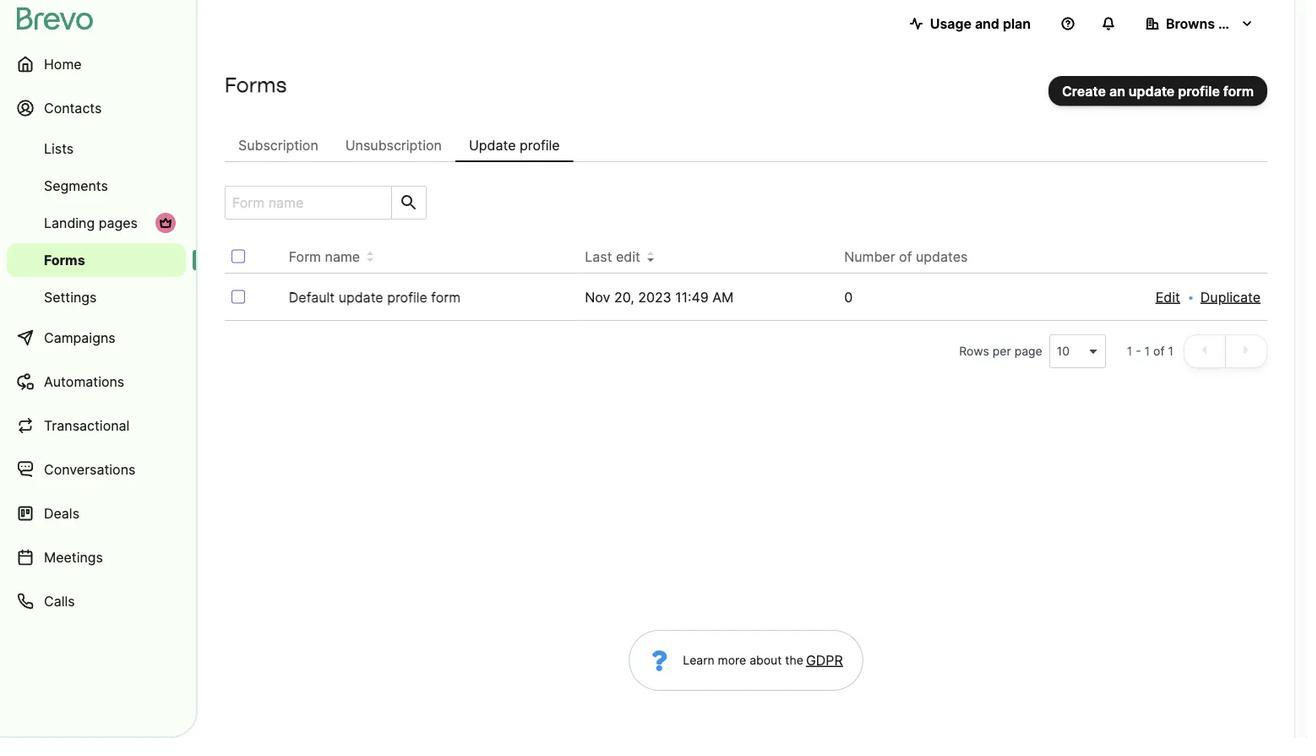 Task type: vqa. For each thing, say whether or not it's contained in the screenshot.
bottommost "and"
no



Task type: locate. For each thing, give the bounding box(es) containing it.
learn
[[683, 654, 714, 668]]

of right number
[[899, 248, 912, 265]]

unsubscription
[[345, 137, 442, 153]]

1 vertical spatial form
[[431, 289, 461, 305]]

deals
[[44, 505, 79, 522]]

default
[[289, 289, 335, 305]]

1 horizontal spatial form
[[1223, 83, 1254, 99]]

0 vertical spatial forms
[[225, 72, 287, 97]]

1 horizontal spatial 1
[[1144, 344, 1150, 359]]

0 horizontal spatial of
[[899, 248, 912, 265]]

meetings
[[44, 549, 103, 566]]

1
[[1127, 344, 1132, 359], [1144, 344, 1150, 359], [1168, 344, 1174, 359]]

1 horizontal spatial forms
[[225, 72, 287, 97]]

search image
[[399, 193, 419, 213]]

forms link
[[7, 243, 186, 277]]

0 horizontal spatial 1
[[1127, 344, 1132, 359]]

usage
[[930, 15, 972, 32]]

automations link
[[7, 362, 186, 402]]

enterprise
[[1218, 15, 1286, 32]]

20,
[[614, 289, 634, 305]]

usage and plan button
[[896, 7, 1044, 41]]

of
[[899, 248, 912, 265], [1153, 344, 1165, 359]]

11:49
[[675, 289, 709, 305]]

gdpr
[[806, 652, 843, 669]]

2 horizontal spatial profile
[[1178, 83, 1220, 99]]

browns enterprise
[[1166, 15, 1286, 32]]

rows
[[959, 344, 989, 359]]

plan
[[1003, 15, 1031, 32]]

contacts link
[[7, 88, 186, 128]]

1 - 1 of 1
[[1127, 344, 1174, 359]]

create
[[1062, 83, 1106, 99]]

update down 'name'
[[338, 289, 383, 305]]

default update profile form
[[289, 289, 461, 305]]

0 horizontal spatial update
[[338, 289, 383, 305]]

last
[[585, 248, 612, 265]]

1 vertical spatial of
[[1153, 344, 1165, 359]]

form name
[[289, 248, 360, 265]]

transactional
[[44, 417, 130, 434]]

unsubscription link
[[332, 128, 455, 162]]

1 horizontal spatial of
[[1153, 344, 1165, 359]]

forms up subscription
[[225, 72, 287, 97]]

Campaign name search field
[[226, 187, 384, 219]]

0 horizontal spatial form
[[431, 289, 461, 305]]

form
[[1223, 83, 1254, 99], [431, 289, 461, 305]]

updates
[[916, 248, 968, 265]]

an
[[1109, 83, 1125, 99]]

more
[[718, 654, 746, 668]]

1 vertical spatial profile
[[520, 137, 560, 153]]

0
[[844, 289, 853, 305]]

profile inside create an update profile form link
[[1178, 83, 1220, 99]]

search button
[[391, 187, 426, 219]]

forms down landing
[[44, 252, 85, 268]]

2023
[[638, 289, 671, 305]]

name
[[325, 248, 360, 265]]

update
[[1129, 83, 1175, 99], [338, 289, 383, 305]]

2 vertical spatial profile
[[387, 289, 427, 305]]

0 vertical spatial form
[[1223, 83, 1254, 99]]

update right the an
[[1129, 83, 1175, 99]]

0 vertical spatial profile
[[1178, 83, 1220, 99]]

1 vertical spatial forms
[[44, 252, 85, 268]]

edit link
[[1156, 287, 1180, 308]]

lists link
[[7, 132, 186, 166]]

the
[[785, 654, 803, 668]]

0 vertical spatial update
[[1129, 83, 1175, 99]]

0 vertical spatial of
[[899, 248, 912, 265]]

calls
[[44, 593, 75, 610]]

transactional link
[[7, 406, 186, 446]]

number
[[844, 248, 895, 265]]

about
[[750, 654, 782, 668]]

per
[[993, 344, 1011, 359]]

2 horizontal spatial 1
[[1168, 344, 1174, 359]]

page
[[1014, 344, 1042, 359]]

nov
[[585, 289, 610, 305]]

2 1 from the left
[[1144, 344, 1150, 359]]

number of updates button
[[844, 247, 981, 267]]

browns
[[1166, 15, 1215, 32]]

profile
[[1178, 83, 1220, 99], [520, 137, 560, 153], [387, 289, 427, 305]]

1 horizontal spatial update
[[1129, 83, 1175, 99]]

left___rvooi image
[[159, 216, 172, 230]]

of right -
[[1153, 344, 1165, 359]]

subscription link
[[225, 128, 332, 162]]

number of updates
[[844, 248, 968, 265]]

forms
[[225, 72, 287, 97], [44, 252, 85, 268]]

segments link
[[7, 169, 186, 203]]

1 horizontal spatial profile
[[520, 137, 560, 153]]

browns enterprise button
[[1132, 7, 1286, 41]]



Task type: describe. For each thing, give the bounding box(es) containing it.
learn more about the gdpr
[[683, 652, 843, 669]]

and
[[975, 15, 999, 32]]

edit
[[1156, 289, 1180, 305]]

home link
[[7, 44, 186, 84]]

update profile link
[[455, 128, 573, 162]]

of inside "button"
[[899, 248, 912, 265]]

lists
[[44, 140, 74, 157]]

1 vertical spatial update
[[338, 289, 383, 305]]

rows per page
[[959, 344, 1042, 359]]

gdpr link
[[803, 651, 843, 671]]

default update profile form link
[[289, 289, 461, 305]]

last edit button
[[585, 247, 654, 267]]

0 horizontal spatial forms
[[44, 252, 85, 268]]

-
[[1136, 344, 1141, 359]]

edit
[[616, 248, 640, 265]]

3 1 from the left
[[1168, 344, 1174, 359]]

meetings link
[[7, 537, 186, 578]]

am
[[712, 289, 734, 305]]

create an update profile form
[[1062, 83, 1254, 99]]

landing pages
[[44, 215, 138, 231]]

usage and plan
[[930, 15, 1031, 32]]

nov 20, 2023 11:49 am
[[585, 289, 734, 305]]

campaigns
[[44, 329, 115, 346]]

update profile
[[469, 137, 560, 153]]

campaigns link
[[7, 318, 186, 358]]

automations
[[44, 373, 124, 390]]

create an update profile form link
[[1048, 76, 1267, 106]]

deals link
[[7, 493, 186, 534]]

form
[[289, 248, 321, 265]]

pages
[[99, 215, 138, 231]]

calls link
[[7, 581, 186, 622]]

profile inside update profile link
[[520, 137, 560, 153]]

update
[[469, 137, 516, 153]]

duplicate
[[1200, 289, 1261, 305]]

landing pages link
[[7, 206, 186, 240]]

settings link
[[7, 280, 186, 314]]

conversations
[[44, 461, 135, 478]]

subscription
[[238, 137, 318, 153]]

segments
[[44, 177, 108, 194]]

settings
[[44, 289, 97, 305]]

conversations link
[[7, 449, 186, 490]]

last edit
[[585, 248, 640, 265]]

form inside create an update profile form link
[[1223, 83, 1254, 99]]

contacts
[[44, 100, 102, 116]]

home
[[44, 56, 82, 72]]

landing
[[44, 215, 95, 231]]

form name button
[[289, 247, 374, 267]]

0 horizontal spatial profile
[[387, 289, 427, 305]]

duplicate link
[[1200, 287, 1261, 308]]

1 1 from the left
[[1127, 344, 1132, 359]]



